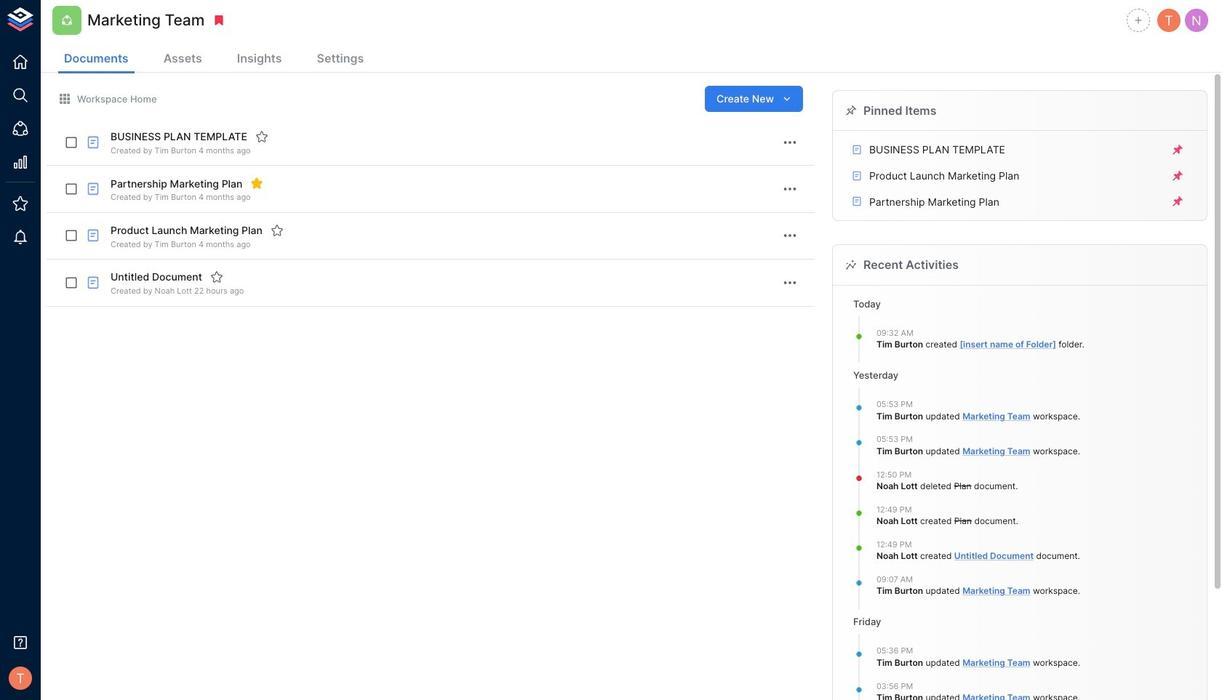 Task type: locate. For each thing, give the bounding box(es) containing it.
0 vertical spatial unpin image
[[1171, 143, 1184, 157]]

favorite image
[[255, 130, 268, 143], [270, 224, 284, 237]]

0 vertical spatial favorite image
[[255, 130, 268, 143]]

1 vertical spatial unpin image
[[1171, 169, 1184, 182]]

remove favorite image
[[251, 177, 264, 190]]

2 vertical spatial unpin image
[[1171, 195, 1184, 208]]

1 vertical spatial favorite image
[[270, 224, 284, 237]]

unpin image
[[1171, 143, 1184, 157], [1171, 169, 1184, 182], [1171, 195, 1184, 208]]

1 horizontal spatial favorite image
[[270, 224, 284, 237]]



Task type: vqa. For each thing, say whether or not it's contained in the screenshot.
tooltip
no



Task type: describe. For each thing, give the bounding box(es) containing it.
1 unpin image from the top
[[1171, 143, 1184, 157]]

remove bookmark image
[[213, 14, 226, 27]]

0 horizontal spatial favorite image
[[255, 130, 268, 143]]

2 unpin image from the top
[[1171, 169, 1184, 182]]

3 unpin image from the top
[[1171, 195, 1184, 208]]

favorite image
[[210, 271, 223, 284]]



